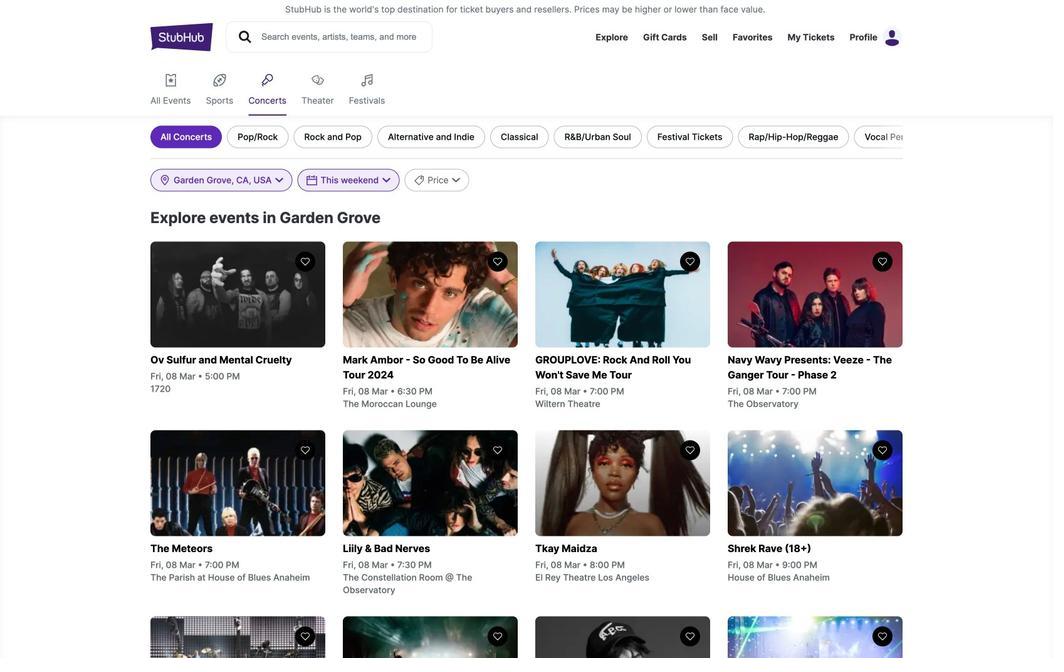 Task type: locate. For each thing, give the bounding box(es) containing it.
stubhub image
[[150, 21, 213, 53]]

None field
[[150, 169, 293, 192], [298, 169, 400, 192], [405, 169, 469, 192], [150, 169, 293, 192], [298, 169, 400, 192], [405, 169, 469, 192]]

Search events, artists, teams, and more field
[[260, 30, 421, 44]]



Task type: vqa. For each thing, say whether or not it's contained in the screenshot.
middle One
no



